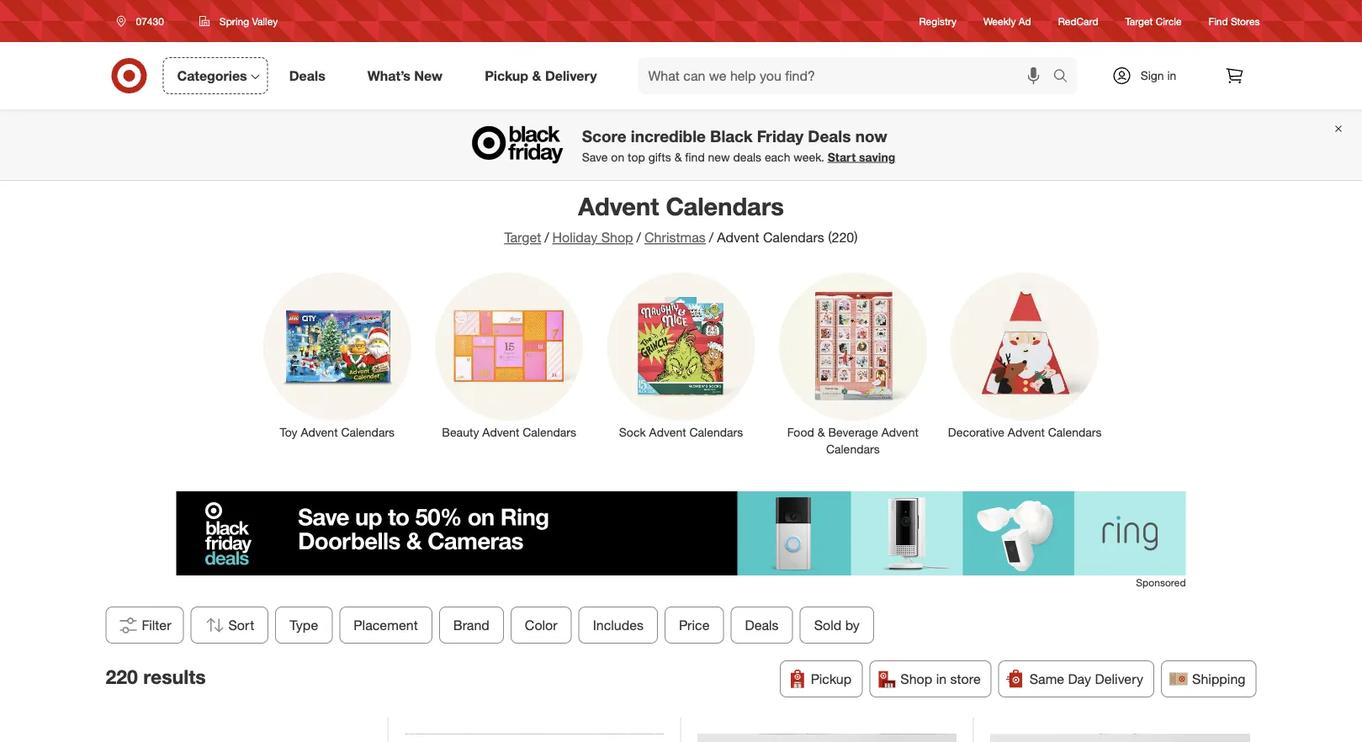 Task type: vqa. For each thing, say whether or not it's contained in the screenshot.
'placement'
yes



Task type: locate. For each thing, give the bounding box(es) containing it.
includes button
[[579, 607, 658, 644]]

advent right toy
[[301, 425, 338, 440]]

black
[[710, 126, 753, 146]]

delivery for same day delivery
[[1095, 671, 1144, 687]]

0 vertical spatial &
[[532, 67, 542, 84]]

sign in link
[[1098, 57, 1203, 94]]

shop right holiday
[[602, 229, 633, 246]]

0 horizontal spatial shop
[[602, 229, 633, 246]]

new
[[708, 150, 730, 164]]

registry
[[920, 15, 957, 27]]

start
[[828, 150, 856, 164]]

1 horizontal spatial delivery
[[1095, 671, 1144, 687]]

in for shop
[[937, 671, 947, 687]]

What can we help you find? suggestions appear below search field
[[638, 57, 1058, 94]]

/
[[545, 229, 549, 246], [637, 229, 641, 246], [709, 229, 714, 246]]

what's new
[[368, 67, 443, 84]]

/ right christmas
[[709, 229, 714, 246]]

delivery
[[545, 67, 597, 84], [1095, 671, 1144, 687]]

1 vertical spatial deals
[[808, 126, 851, 146]]

delivery up score
[[545, 67, 597, 84]]

advent
[[578, 191, 659, 221], [717, 229, 760, 246], [301, 425, 338, 440], [483, 425, 520, 440], [649, 425, 687, 440], [882, 425, 919, 440], [1008, 425, 1045, 440]]

1 vertical spatial &
[[675, 150, 682, 164]]

saving
[[859, 150, 896, 164]]

shop in store button
[[870, 661, 992, 698]]

1 horizontal spatial in
[[1168, 68, 1177, 83]]

target
[[1126, 15, 1153, 27], [505, 229, 541, 246]]

1 vertical spatial shop
[[901, 671, 933, 687]]

2 horizontal spatial &
[[818, 425, 825, 440]]

day
[[1069, 671, 1092, 687]]

shop left store
[[901, 671, 933, 687]]

circle
[[1156, 15, 1182, 27]]

same day delivery button
[[999, 661, 1155, 698]]

sock advent calendars link
[[595, 269, 767, 441]]

pickup
[[485, 67, 529, 84], [811, 671, 852, 687]]

valley
[[252, 15, 278, 27]]

pickup down sold by button
[[811, 671, 852, 687]]

0 horizontal spatial deals
[[289, 67, 326, 84]]

0 horizontal spatial &
[[532, 67, 542, 84]]

0 vertical spatial deals
[[289, 67, 326, 84]]

deals up start
[[808, 126, 851, 146]]

same day delivery
[[1030, 671, 1144, 687]]

delivery right day
[[1095, 671, 1144, 687]]

1 horizontal spatial &
[[675, 150, 682, 164]]

in
[[1168, 68, 1177, 83], [937, 671, 947, 687]]

target left circle
[[1126, 15, 1153, 27]]

incredible
[[631, 126, 706, 146]]

advent right beauty
[[483, 425, 520, 440]]

pickup inside button
[[811, 671, 852, 687]]

31.25" featherly friends fabric tree with birds hanging christmas countdown calendar green - wondershop™ image
[[991, 734, 1251, 742], [991, 734, 1251, 742]]

1 horizontal spatial /
[[637, 229, 641, 246]]

1 horizontal spatial shop
[[901, 671, 933, 687]]

filter button
[[106, 607, 184, 644]]

deals for deals button
[[745, 617, 779, 633]]

pickup & delivery link
[[471, 57, 618, 94]]

0 vertical spatial shop
[[602, 229, 633, 246]]

target inside 'link'
[[1126, 15, 1153, 27]]

pickup right new
[[485, 67, 529, 84]]

13"x16.5" christmas countdown punch box red - wondershop™ image
[[698, 734, 957, 742], [698, 734, 957, 742]]

07430
[[136, 15, 164, 27]]

0 vertical spatial target
[[1126, 15, 1153, 27]]

advent right decorative on the right bottom of the page
[[1008, 425, 1045, 440]]

0 vertical spatial pickup
[[485, 67, 529, 84]]

find
[[1209, 15, 1229, 27]]

deals for deals link
[[289, 67, 326, 84]]

kinder holiday milk chocolate countdown calendar - 4.4oz image
[[405, 734, 664, 742], [405, 734, 664, 742]]

sold by
[[815, 617, 860, 633]]

sign in
[[1141, 68, 1177, 83]]

redcard
[[1059, 15, 1099, 27]]

deals inside button
[[745, 617, 779, 633]]

0 horizontal spatial pickup
[[485, 67, 529, 84]]

1 vertical spatial pickup
[[811, 671, 852, 687]]

delivery inside button
[[1095, 671, 1144, 687]]

0 horizontal spatial /
[[545, 229, 549, 246]]

in inside button
[[937, 671, 947, 687]]

target link
[[505, 229, 541, 246]]

2 horizontal spatial deals
[[808, 126, 851, 146]]

pickup button
[[780, 661, 863, 698]]

price
[[679, 617, 710, 633]]

decorative advent calendars
[[948, 425, 1102, 440]]

deals left the sold
[[745, 617, 779, 633]]

2 vertical spatial deals
[[745, 617, 779, 633]]

type
[[290, 617, 318, 633]]

advent up holiday shop link
[[578, 191, 659, 221]]

0 horizontal spatial in
[[937, 671, 947, 687]]

advent right the beverage at the bottom
[[882, 425, 919, 440]]

gifts
[[649, 150, 671, 164]]

/ right target link at the top left of page
[[545, 229, 549, 246]]

0 horizontal spatial target
[[505, 229, 541, 246]]

pickup & delivery
[[485, 67, 597, 84]]

& inside food & beverage advent calendars
[[818, 425, 825, 440]]

2 vertical spatial &
[[818, 425, 825, 440]]

in inside 'link'
[[1168, 68, 1177, 83]]

0 vertical spatial delivery
[[545, 67, 597, 84]]

deals
[[289, 67, 326, 84], [808, 126, 851, 146], [745, 617, 779, 633]]

color
[[525, 617, 558, 633]]

calendars
[[666, 191, 784, 221], [763, 229, 825, 246], [341, 425, 395, 440], [523, 425, 577, 440], [690, 425, 743, 440], [1049, 425, 1102, 440], [827, 442, 880, 457]]

decorative
[[948, 425, 1005, 440]]

1 vertical spatial target
[[505, 229, 541, 246]]

deals button
[[731, 607, 794, 644]]

shop
[[602, 229, 633, 246], [901, 671, 933, 687]]

in left store
[[937, 671, 947, 687]]

deals
[[733, 150, 762, 164]]

sock
[[619, 425, 646, 440]]

categories link
[[163, 57, 268, 94]]

deals left the what's
[[289, 67, 326, 84]]

in right sign
[[1168, 68, 1177, 83]]

in for sign
[[1168, 68, 1177, 83]]

beauty
[[442, 425, 479, 440]]

1 / from the left
[[545, 229, 549, 246]]

target inside advent calendars target / holiday shop / christmas / advent calendars (220)
[[505, 229, 541, 246]]

decorative advent calendars link
[[939, 269, 1111, 441]]

220 results
[[106, 666, 206, 689]]

week.
[[794, 150, 825, 164]]

on
[[611, 150, 625, 164]]

1 horizontal spatial target
[[1126, 15, 1153, 27]]

spring valley button
[[188, 6, 289, 36]]

1 vertical spatial delivery
[[1095, 671, 1144, 687]]

1 vertical spatial in
[[937, 671, 947, 687]]

sign
[[1141, 68, 1165, 83]]

what's
[[368, 67, 411, 84]]

0 horizontal spatial delivery
[[545, 67, 597, 84]]

target left holiday
[[505, 229, 541, 246]]

weekly ad link
[[984, 14, 1032, 28]]

/ left christmas
[[637, 229, 641, 246]]

1 horizontal spatial deals
[[745, 617, 779, 633]]

price button
[[665, 607, 724, 644]]

food
[[788, 425, 815, 440]]

1 horizontal spatial pickup
[[811, 671, 852, 687]]

0 vertical spatial in
[[1168, 68, 1177, 83]]

pickup for pickup & delivery
[[485, 67, 529, 84]]

2 horizontal spatial /
[[709, 229, 714, 246]]

top
[[628, 150, 645, 164]]

stores
[[1231, 15, 1260, 27]]

brand button
[[439, 607, 504, 644]]

categories
[[177, 67, 247, 84]]

filter
[[142, 617, 171, 633]]

color button
[[511, 607, 572, 644]]

now
[[856, 126, 888, 146]]



Task type: describe. For each thing, give the bounding box(es) containing it.
220
[[106, 666, 138, 689]]

07430 button
[[106, 6, 182, 36]]

store
[[951, 671, 981, 687]]

food & beverage advent calendars
[[788, 425, 919, 457]]

(220)
[[828, 229, 858, 246]]

each
[[765, 150, 791, 164]]

sponsored
[[1137, 577, 1186, 589]]

beauty advent calendars
[[442, 425, 577, 440]]

sort
[[229, 617, 254, 633]]

advent right sock at the left bottom
[[649, 425, 687, 440]]

delivery for pickup & delivery
[[545, 67, 597, 84]]

advent inside food & beverage advent calendars
[[882, 425, 919, 440]]

find stores link
[[1209, 14, 1260, 28]]

& inside score incredible black friday deals now save on top gifts & find new deals each week. start saving
[[675, 150, 682, 164]]

placement button
[[340, 607, 433, 644]]

score incredible black friday deals now save on top gifts & find new deals each week. start saving
[[582, 126, 896, 164]]

results
[[143, 666, 206, 689]]

spring
[[220, 15, 249, 27]]

shop in store
[[901, 671, 981, 687]]

deals link
[[275, 57, 347, 94]]

advent right christmas link
[[717, 229, 760, 246]]

sort button
[[191, 607, 269, 644]]

search
[[1046, 69, 1086, 85]]

same
[[1030, 671, 1065, 687]]

advent calendars target / holiday shop / christmas / advent calendars (220)
[[505, 191, 858, 246]]

sock advent calendars
[[619, 425, 743, 440]]

sold by button
[[800, 607, 874, 644]]

pickup for pickup
[[811, 671, 852, 687]]

score
[[582, 126, 627, 146]]

deals inside score incredible black friday deals now save on top gifts & find new deals each week. start saving
[[808, 126, 851, 146]]

toy advent calendars
[[280, 425, 395, 440]]

by
[[846, 617, 860, 633]]

redcard link
[[1059, 14, 1099, 28]]

shop inside advent calendars target / holiday shop / christmas / advent calendars (220)
[[602, 229, 633, 246]]

beverage
[[829, 425, 879, 440]]

brand
[[454, 617, 490, 633]]

spring valley
[[220, 15, 278, 27]]

type button
[[276, 607, 333, 644]]

beauty advent calendars link
[[423, 269, 595, 441]]

save
[[582, 150, 608, 164]]

sold
[[815, 617, 842, 633]]

placement
[[354, 617, 418, 633]]

holiday
[[553, 229, 598, 246]]

target circle
[[1126, 15, 1182, 27]]

2 / from the left
[[637, 229, 641, 246]]

toy advent calendars link
[[251, 269, 423, 441]]

shipping button
[[1162, 661, 1257, 698]]

includes
[[593, 617, 644, 633]]

search button
[[1046, 57, 1086, 98]]

calendars inside food & beverage advent calendars
[[827, 442, 880, 457]]

food & beverage advent calendars link
[[767, 269, 939, 458]]

what's new link
[[353, 57, 464, 94]]

advertisement region
[[176, 492, 1186, 576]]

christmas link
[[645, 229, 706, 246]]

christmas
[[645, 229, 706, 246]]

shipping
[[1193, 671, 1246, 687]]

find stores
[[1209, 15, 1260, 27]]

friday
[[757, 126, 804, 146]]

new
[[414, 67, 443, 84]]

target circle link
[[1126, 14, 1182, 28]]

ad
[[1019, 15, 1032, 27]]

3 / from the left
[[709, 229, 714, 246]]

find
[[685, 150, 705, 164]]

holiday shop link
[[553, 229, 633, 246]]

& for food
[[818, 425, 825, 440]]

weekly
[[984, 15, 1016, 27]]

toy
[[280, 425, 298, 440]]

shop inside button
[[901, 671, 933, 687]]

& for pickup
[[532, 67, 542, 84]]



